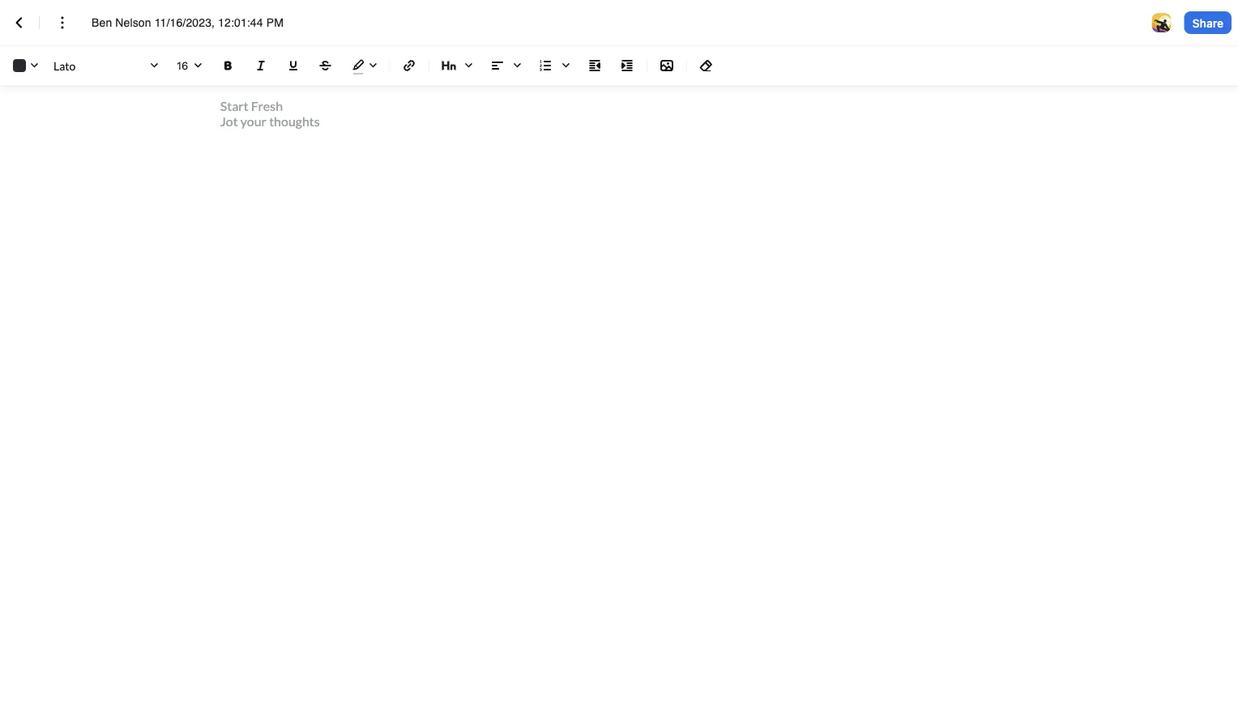Task type: locate. For each thing, give the bounding box(es) containing it.
strikethrough image
[[316, 56, 336, 75]]

all notes image
[[10, 13, 29, 32]]

lato
[[54, 59, 76, 73]]

more image
[[53, 13, 72, 32]]

italic image
[[251, 56, 271, 75]]

open image
[[188, 56, 208, 76]]

ben nelson image
[[1153, 13, 1172, 32]]

share button
[[1185, 11, 1232, 34]]

None text field
[[92, 15, 301, 31], [177, 54, 204, 76], [92, 15, 301, 31], [177, 54, 204, 76]]

decrease indent image
[[585, 56, 605, 75]]

link image
[[400, 56, 419, 75]]

clear style image
[[697, 56, 717, 75]]



Task type: describe. For each thing, give the bounding box(es) containing it.
underline image
[[284, 56, 303, 75]]

bold image
[[219, 56, 238, 75]]

insert image image
[[658, 56, 677, 75]]

lato button
[[50, 54, 164, 77]]

share
[[1193, 16, 1224, 29]]

increase indent image
[[618, 56, 637, 75]]



Task type: vqa. For each thing, say whether or not it's contained in the screenshot.
Underline icon
yes



